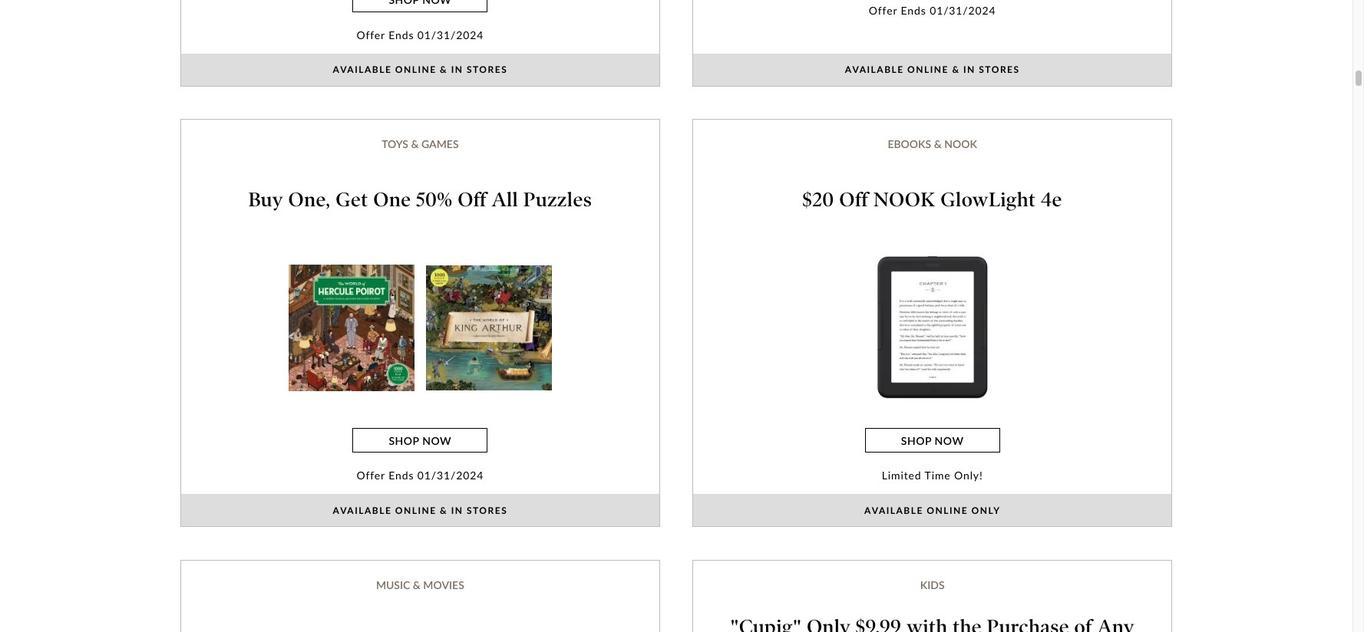 Task type: describe. For each thing, give the bounding box(es) containing it.
1 horizontal spatial product image image
[[426, 265, 552, 391]]

glowlight
[[941, 188, 1036, 212]]

0 vertical spatial ends
[[901, 4, 926, 17]]

kids
[[920, 579, 945, 592]]

4e
[[1041, 188, 1062, 212]]

ebooks
[[888, 138, 931, 151]]

online up the 'toys & games'
[[395, 64, 437, 75]]

2 vertical spatial offer ends 01/31/2024
[[357, 469, 484, 482]]

shop now for one
[[389, 434, 452, 447]]

limited
[[882, 469, 922, 482]]

0 vertical spatial offer
[[869, 4, 897, 17]]

buy
[[248, 188, 283, 212]]

available online & in stores up music & movies
[[333, 505, 508, 516]]

music
[[376, 579, 410, 592]]

1 vertical spatial 01/31/2024
[[417, 28, 484, 41]]

0 horizontal spatial product image image
[[288, 265, 414, 391]]

one
[[373, 188, 411, 212]]

0 vertical spatial 01/31/2024
[[930, 4, 996, 17]]

2 horizontal spatial product image image
[[869, 247, 995, 409]]

available online & in stores up the 'toys & games'
[[333, 64, 508, 75]]

all
[[492, 188, 518, 212]]

get
[[336, 188, 368, 212]]

limited time only!
[[882, 469, 983, 482]]

online down time
[[927, 505, 968, 516]]

1 vertical spatial offer ends 01/31/2024
[[357, 28, 484, 41]]

now for one
[[422, 434, 452, 447]]

online up music & movies
[[395, 505, 437, 516]]

buy one, get one 50% off all puzzles
[[248, 188, 592, 212]]

shop now link for one
[[353, 429, 488, 453]]

movies
[[423, 579, 464, 592]]

shop now link for glowlight
[[865, 429, 1000, 453]]



Task type: vqa. For each thing, say whether or not it's contained in the screenshot.
left nook
yes



Task type: locate. For each thing, give the bounding box(es) containing it.
shop for one
[[389, 434, 419, 447]]

2 now from the left
[[935, 434, 964, 447]]

shop now link
[[353, 429, 488, 453], [865, 429, 1000, 453]]

1 horizontal spatial shop now
[[901, 434, 964, 447]]

2 shop from the left
[[901, 434, 932, 447]]

1 horizontal spatial nook
[[944, 138, 977, 151]]

time
[[925, 469, 951, 482]]

1 horizontal spatial now
[[935, 434, 964, 447]]

2 vertical spatial offer
[[357, 469, 385, 482]]

nook for &
[[944, 138, 977, 151]]

puzzles
[[523, 188, 592, 212]]

0 horizontal spatial shop now
[[389, 434, 452, 447]]

available
[[333, 64, 392, 75], [845, 64, 904, 75], [333, 505, 392, 516], [864, 505, 923, 516]]

1 vertical spatial ends
[[389, 28, 414, 41]]

offer
[[869, 4, 897, 17], [357, 28, 385, 41], [357, 469, 385, 482]]

now for glowlight
[[935, 434, 964, 447]]

nook for off
[[873, 188, 935, 212]]

2 vertical spatial ends
[[389, 469, 414, 482]]

1 off from the left
[[458, 188, 487, 212]]

now
[[422, 434, 452, 447], [935, 434, 964, 447]]

2 shop now link from the left
[[865, 429, 1000, 453]]

off left all
[[458, 188, 487, 212]]

2 vertical spatial 01/31/2024
[[417, 469, 484, 482]]

0 vertical spatial nook
[[944, 138, 977, 151]]

50%
[[416, 188, 453, 212]]

games
[[421, 138, 459, 151]]

toys & games
[[382, 138, 459, 151]]

1 shop from the left
[[389, 434, 419, 447]]

offer ends 01/31/2024
[[869, 4, 996, 17], [357, 28, 484, 41], [357, 469, 484, 482]]

0 horizontal spatial shop
[[389, 434, 419, 447]]

1 horizontal spatial shop
[[901, 434, 932, 447]]

shop
[[389, 434, 419, 447], [901, 434, 932, 447]]

one,
[[288, 188, 330, 212]]

01/31/2024
[[930, 4, 996, 17], [417, 28, 484, 41], [417, 469, 484, 482]]

stores
[[467, 64, 508, 75], [979, 64, 1020, 75], [467, 505, 508, 516]]

0 horizontal spatial off
[[458, 188, 487, 212]]

2 shop now from the left
[[901, 434, 964, 447]]

$20
[[803, 188, 834, 212]]

shop now
[[389, 434, 452, 447], [901, 434, 964, 447]]

in
[[451, 64, 463, 75], [963, 64, 975, 75], [451, 505, 463, 516]]

ends
[[901, 4, 926, 17], [389, 28, 414, 41], [389, 469, 414, 482]]

off
[[458, 188, 487, 212], [839, 188, 868, 212]]

nook down ebooks
[[873, 188, 935, 212]]

1 horizontal spatial off
[[839, 188, 868, 212]]

$20 off nook glowlight 4e
[[803, 188, 1062, 212]]

nook right ebooks
[[944, 138, 977, 151]]

shop for glowlight
[[901, 434, 932, 447]]

0 vertical spatial offer ends 01/31/2024
[[869, 4, 996, 17]]

1 vertical spatial offer
[[357, 28, 385, 41]]

1 vertical spatial nook
[[873, 188, 935, 212]]

product image image
[[869, 247, 995, 409], [288, 265, 414, 391], [426, 265, 552, 391]]

1 horizontal spatial shop now link
[[865, 429, 1000, 453]]

0 horizontal spatial now
[[422, 434, 452, 447]]

1 now from the left
[[422, 434, 452, 447]]

online
[[395, 64, 437, 75], [907, 64, 949, 75], [395, 505, 437, 516], [927, 505, 968, 516]]

2 off from the left
[[839, 188, 868, 212]]

available online & in stores
[[333, 64, 508, 75], [845, 64, 1020, 75], [333, 505, 508, 516]]

available online & in stores up ebooks & nook
[[845, 64, 1020, 75]]

nook
[[944, 138, 977, 151], [873, 188, 935, 212]]

ebooks & nook
[[888, 138, 977, 151]]

music & movies
[[376, 579, 464, 592]]

&
[[440, 64, 448, 75], [952, 64, 960, 75], [411, 138, 419, 151], [934, 138, 942, 151], [440, 505, 448, 516], [413, 579, 421, 592]]

0 horizontal spatial shop now link
[[353, 429, 488, 453]]

available online only
[[864, 505, 1001, 516]]

off right the $20
[[839, 188, 868, 212]]

1 shop now link from the left
[[353, 429, 488, 453]]

shop now for glowlight
[[901, 434, 964, 447]]

1 shop now from the left
[[389, 434, 452, 447]]

toys
[[382, 138, 408, 151]]

online up ebooks & nook
[[907, 64, 949, 75]]

0 horizontal spatial nook
[[873, 188, 935, 212]]

only!
[[954, 469, 983, 482]]

only
[[971, 505, 1001, 516]]



